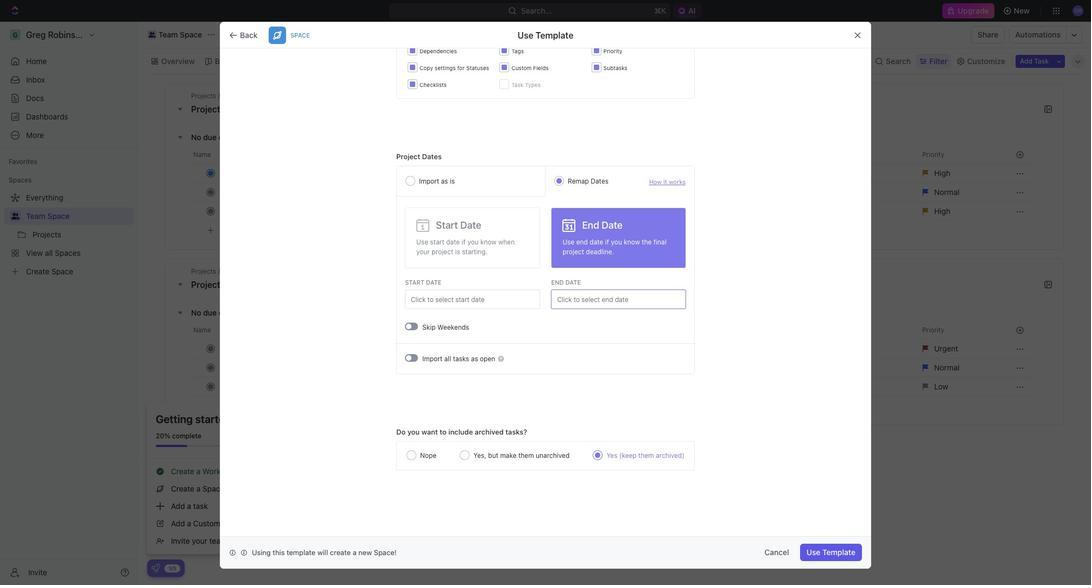 Task type: vqa. For each thing, say whether or not it's contained in the screenshot.
bottommost Definition
no



Task type: locate. For each thing, give the bounding box(es) containing it.
start
[[405, 279, 425, 286]]

project down the end
[[563, 248, 585, 256]]

add for add task
[[1021, 57, 1033, 65]]

know inside the use end date if you know the final project deadline.
[[624, 238, 640, 246]]

date up use start date if you know when your project is starting.
[[461, 219, 482, 231]]

use inside the use end date if you know the final project deadline.
[[563, 238, 575, 246]]

1 date from the left
[[461, 219, 482, 231]]

know
[[481, 238, 497, 246], [624, 238, 640, 246]]

overview link
[[159, 54, 195, 69]]

1 horizontal spatial template
[[823, 548, 856, 557]]

if inside the use end date if you know the final project deadline.
[[606, 238, 610, 246]]

template
[[536, 30, 574, 40], [823, 548, 856, 557]]

1 due from the top
[[203, 132, 217, 142]]

a left task
[[187, 501, 191, 511]]

inbox link
[[4, 71, 134, 89]]

create
[[330, 548, 351, 557]]

2 vertical spatial add
[[171, 519, 185, 528]]

invite for invite your team
[[171, 536, 190, 545]]

tasks?
[[506, 428, 528, 436]]

1 no due date from the top
[[191, 132, 235, 142]]

1 horizontal spatial use template
[[807, 548, 856, 557]]

copy
[[420, 65, 433, 71]]

1 horizontal spatial team space link
[[145, 28, 205, 41]]

2 no due date from the top
[[191, 308, 235, 317]]

0 vertical spatial user group image
[[149, 32, 155, 37]]

dashboards
[[26, 112, 68, 121]]

know for end date
[[624, 238, 640, 246]]

onboarding checklist button image
[[152, 564, 160, 573]]

you for end date
[[611, 238, 622, 246]]

2 date from the left
[[602, 219, 623, 231]]

overview
[[161, 56, 195, 65]]

due down project 2
[[203, 132, 217, 142]]

home link
[[4, 53, 134, 70]]

0 horizontal spatial date
[[426, 279, 442, 286]]

use template inside button
[[807, 548, 856, 557]]

automations button
[[1011, 27, 1067, 43]]

them right make
[[519, 451, 534, 460]]

date for end date
[[566, 279, 581, 286]]

know inside use start date if you know when your project is starting.
[[481, 238, 497, 246]]

1 project from the left
[[432, 248, 454, 256]]

invite
[[171, 536, 190, 545], [28, 567, 47, 577]]

1 horizontal spatial dates
[[591, 177, 609, 185]]

0 vertical spatial team space link
[[145, 28, 205, 41]]

no due date down project 1
[[191, 308, 235, 317]]

create a space
[[171, 484, 225, 493]]

custom down tags
[[512, 65, 532, 71]]

tasks
[[453, 354, 470, 363]]

0 horizontal spatial use template
[[518, 30, 574, 40]]

1 date from the left
[[426, 279, 442, 286]]

a up task
[[197, 484, 201, 493]]

you up deadline.
[[611, 238, 622, 246]]

use end date if you know the final project deadline.
[[563, 238, 667, 256]]

if for start
[[462, 238, 466, 246]]

a up create a space on the bottom of the page
[[197, 467, 201, 476]]

0 vertical spatial your
[[417, 248, 430, 256]]

1 vertical spatial template
[[823, 548, 856, 557]]

custom down task
[[193, 519, 220, 528]]

project left 2
[[191, 104, 221, 114]]

0 horizontal spatial invite
[[28, 567, 47, 577]]

if up deadline.
[[606, 238, 610, 246]]

settings
[[435, 65, 456, 71]]

favorites
[[9, 158, 37, 166]]

1 vertical spatial create
[[171, 484, 194, 493]]

as down project dates
[[441, 177, 448, 185]]

import for import as is
[[419, 177, 440, 185]]

upgrade
[[958, 6, 990, 15]]

is up start
[[450, 177, 455, 185]]

1 horizontal spatial them
[[639, 451, 654, 460]]

your inside use start date if you know when your project is starting.
[[417, 248, 430, 256]]

0 vertical spatial project
[[191, 104, 221, 114]]

2 if from the left
[[606, 238, 610, 246]]

customize
[[968, 56, 1006, 65]]

1 vertical spatial due
[[203, 308, 217, 317]]

1 vertical spatial add
[[171, 501, 185, 511]]

team space link
[[145, 28, 205, 41], [26, 208, 131, 225]]

create up add a task
[[171, 484, 194, 493]]

0 horizontal spatial your
[[192, 536, 208, 545]]

date down '1'
[[219, 308, 235, 317]]

if for end
[[606, 238, 610, 246]]

start
[[430, 238, 445, 246]]

0 horizontal spatial team space
[[26, 211, 70, 221]]

your down add a custom field in the bottom left of the page
[[192, 536, 208, 545]]

1 vertical spatial import
[[423, 354, 443, 363]]

a down add a task
[[187, 519, 191, 528]]

0 horizontal spatial them
[[519, 451, 534, 460]]

2 know from the left
[[624, 238, 640, 246]]

a
[[197, 467, 201, 476], [197, 484, 201, 493], [187, 501, 191, 511], [187, 519, 191, 528], [353, 548, 357, 557]]

⌘k
[[655, 6, 667, 15]]

invite inside sidebar navigation
[[28, 567, 47, 577]]

use left the end
[[563, 238, 575, 246]]

table
[[382, 56, 401, 65]]

no for project 1
[[191, 308, 201, 317]]

dates right "remap" in the right top of the page
[[591, 177, 609, 185]]

0 vertical spatial team
[[159, 30, 178, 39]]

dashboards link
[[4, 108, 134, 125]]

0 horizontal spatial dates
[[422, 152, 442, 161]]

use left start
[[417, 238, 429, 246]]

0 vertical spatial task
[[1035, 57, 1050, 65]]

20%
[[156, 432, 170, 440]]

you up "starting."
[[468, 238, 479, 246]]

your up start date
[[417, 248, 430, 256]]

1 vertical spatial team
[[26, 211, 45, 221]]

1 vertical spatial dates
[[591, 177, 609, 185]]

0 horizontal spatial task
[[512, 81, 524, 88]]

project for end date
[[563, 248, 585, 256]]

1 create from the top
[[171, 467, 194, 476]]

create up create a space on the bottom of the page
[[171, 467, 194, 476]]

make
[[501, 451, 517, 460]]

0 horizontal spatial know
[[481, 238, 497, 246]]

no due date
[[191, 132, 235, 142], [191, 308, 235, 317]]

project down start
[[432, 248, 454, 256]]

know left the
[[624, 238, 640, 246]]

know up "starting."
[[481, 238, 497, 246]]

start
[[436, 219, 458, 231]]

no for project 2
[[191, 132, 201, 142]]

1 horizontal spatial if
[[606, 238, 610, 246]]

team space inside tree
[[26, 211, 70, 221]]

task left types
[[512, 81, 524, 88]]

0 horizontal spatial project
[[432, 248, 454, 256]]

use inside use start date if you know when your project is starting.
[[417, 238, 429, 246]]

0 horizontal spatial team
[[26, 211, 45, 221]]

them right (keep
[[639, 451, 654, 460]]

all
[[445, 354, 452, 363]]

1 horizontal spatial as
[[471, 354, 478, 363]]

use template right cancel at the right of page
[[807, 548, 856, 557]]

1 horizontal spatial team
[[159, 30, 178, 39]]

share button
[[972, 26, 1006, 43]]

date
[[461, 219, 482, 231], [602, 219, 623, 231]]

you inside the use end date if you know the final project deadline.
[[611, 238, 622, 246]]

space
[[180, 30, 202, 39], [291, 32, 310, 39], [47, 211, 70, 221], [203, 484, 225, 493], [374, 548, 395, 557]]

a for task
[[187, 501, 191, 511]]

1 horizontal spatial team space
[[159, 30, 202, 39]]

spaces
[[9, 176, 32, 184]]

if up "starting."
[[462, 238, 466, 246]]

want
[[422, 428, 438, 436]]

2 date from the left
[[566, 279, 581, 286]]

team down spaces on the left top of the page
[[26, 211, 45, 221]]

project
[[191, 104, 221, 114], [397, 152, 421, 161], [191, 280, 221, 290]]

1 them from the left
[[519, 451, 534, 460]]

team space up overview
[[159, 30, 202, 39]]

use
[[518, 30, 534, 40], [417, 238, 429, 246], [563, 238, 575, 246], [807, 548, 821, 557]]

1 vertical spatial invite
[[28, 567, 47, 577]]

new
[[359, 548, 372, 557]]

date for start date
[[426, 279, 442, 286]]

0 vertical spatial no due date
[[191, 132, 235, 142]]

how it works
[[650, 178, 686, 185]]

0 vertical spatial dates
[[422, 152, 442, 161]]

date down 2
[[219, 132, 235, 142]]

user group image inside team space link
[[149, 32, 155, 37]]

date right start
[[426, 279, 442, 286]]

due
[[203, 132, 217, 142], [203, 308, 217, 317]]

1 vertical spatial project
[[397, 152, 421, 161]]

if inside use start date if you know when your project is starting.
[[462, 238, 466, 246]]

custom
[[512, 65, 532, 71], [193, 519, 220, 528]]

them
[[519, 451, 534, 460], [639, 451, 654, 460]]

when
[[499, 238, 515, 246]]

no
[[191, 132, 201, 142], [191, 308, 201, 317]]

1 vertical spatial use template
[[807, 548, 856, 557]]

1 horizontal spatial project
[[563, 248, 585, 256]]

2 due from the top
[[203, 308, 217, 317]]

2 project from the left
[[563, 248, 585, 256]]

share
[[978, 30, 999, 39]]

use up tags
[[518, 30, 534, 40]]

add down automations button
[[1021, 57, 1033, 65]]

1 horizontal spatial task
[[1035, 57, 1050, 65]]

project for start date
[[432, 248, 454, 256]]

import
[[419, 177, 440, 185], [423, 354, 443, 363]]

0 horizontal spatial custom
[[193, 519, 220, 528]]

you
[[468, 238, 479, 246], [611, 238, 622, 246], [408, 428, 420, 436]]

project 2
[[191, 104, 230, 114]]

1 vertical spatial no
[[191, 308, 201, 317]]

you inside use start date if you know when your project is starting.
[[468, 238, 479, 246]]

0 vertical spatial add
[[1021, 57, 1033, 65]]

0 vertical spatial no
[[191, 132, 201, 142]]

1 vertical spatial is
[[455, 248, 461, 256]]

import left all
[[423, 354, 443, 363]]

open
[[480, 354, 496, 363]]

team space
[[159, 30, 202, 39], [26, 211, 70, 221]]

as left open
[[471, 354, 478, 363]]

task
[[1035, 57, 1050, 65], [512, 81, 524, 88]]

1 horizontal spatial date
[[602, 219, 623, 231]]

add left task
[[171, 501, 185, 511]]

add down add a task
[[171, 519, 185, 528]]

project for project 2
[[191, 104, 221, 114]]

1 know from the left
[[481, 238, 497, 246]]

a for workspace
[[197, 467, 201, 476]]

0 horizontal spatial you
[[408, 428, 420, 436]]

use right cancel at the right of page
[[807, 548, 821, 557]]

0 horizontal spatial if
[[462, 238, 466, 246]]

1 horizontal spatial your
[[417, 248, 430, 256]]

1 horizontal spatial user group image
[[149, 32, 155, 37]]

2 create from the top
[[171, 484, 194, 493]]

no down project 1
[[191, 308, 201, 317]]

task down automations button
[[1035, 57, 1050, 65]]

user group image
[[149, 32, 155, 37], [11, 213, 19, 219]]

search...
[[521, 6, 552, 15]]

0 vertical spatial custom
[[512, 65, 532, 71]]

add inside button
[[1021, 57, 1033, 65]]

team space down spaces on the left top of the page
[[26, 211, 70, 221]]

onboarding checklist button element
[[152, 564, 160, 573]]

1 vertical spatial team space link
[[26, 208, 131, 225]]

1 horizontal spatial you
[[468, 238, 479, 246]]

2 them from the left
[[639, 451, 654, 460]]

1 vertical spatial user group image
[[11, 213, 19, 219]]

20% complete
[[156, 432, 202, 440]]

end
[[583, 219, 600, 231]]

deadline.
[[586, 248, 614, 256]]

1 horizontal spatial date
[[566, 279, 581, 286]]

date right end
[[566, 279, 581, 286]]

0 horizontal spatial date
[[461, 219, 482, 231]]

0 vertical spatial team space
[[159, 30, 202, 39]]

0 horizontal spatial user group image
[[11, 213, 19, 219]]

checklists
[[420, 81, 447, 88]]

you right do
[[408, 428, 420, 436]]

dates up import as is
[[422, 152, 442, 161]]

project up import as is
[[397, 152, 421, 161]]

team up overview link
[[159, 30, 178, 39]]

1 vertical spatial task
[[512, 81, 524, 88]]

0 vertical spatial import
[[419, 177, 440, 185]]

project inside use start date if you know when your project is starting.
[[432, 248, 454, 256]]

due down project 1
[[203, 308, 217, 317]]

date right end
[[602, 219, 623, 231]]

import down project dates
[[419, 177, 440, 185]]

0 vertical spatial invite
[[171, 536, 190, 545]]

a for space
[[197, 484, 201, 493]]

getting
[[156, 413, 193, 425]]

dates
[[422, 152, 442, 161], [591, 177, 609, 185]]

date
[[426, 279, 442, 286], [566, 279, 581, 286]]

date right start
[[447, 238, 460, 246]]

0 vertical spatial create
[[171, 467, 194, 476]]

team inside tree
[[26, 211, 45, 221]]

no due date down project 2
[[191, 132, 235, 142]]

0 vertical spatial due
[[203, 132, 217, 142]]

1 vertical spatial your
[[192, 536, 208, 545]]

date up deadline.
[[590, 238, 604, 246]]

2 horizontal spatial you
[[611, 238, 622, 246]]

is left "starting."
[[455, 248, 461, 256]]

project left '1'
[[191, 280, 221, 290]]

project inside the use end date if you know the final project deadline.
[[563, 248, 585, 256]]

yes, but make them unarchived
[[474, 451, 570, 460]]

you for start date
[[468, 238, 479, 246]]

task types
[[512, 81, 541, 88]]

1 if from the left
[[462, 238, 466, 246]]

weekends
[[438, 323, 470, 331]]

0 horizontal spatial team space link
[[26, 208, 131, 225]]

0 horizontal spatial template
[[536, 30, 574, 40]]

template
[[287, 548, 316, 557]]

1 horizontal spatial invite
[[171, 536, 190, 545]]

favorites button
[[4, 155, 42, 168]]

1 horizontal spatial know
[[624, 238, 640, 246]]

2 vertical spatial project
[[191, 280, 221, 290]]

1 vertical spatial no due date
[[191, 308, 235, 317]]

statuses
[[467, 65, 489, 71]]

include
[[449, 428, 473, 436]]

1 no from the top
[[191, 132, 201, 142]]

2 no from the top
[[191, 308, 201, 317]]

remap
[[568, 177, 589, 185]]

1 vertical spatial team space
[[26, 211, 70, 221]]

0 horizontal spatial as
[[441, 177, 448, 185]]

no down project 2
[[191, 132, 201, 142]]

use template down search...
[[518, 30, 574, 40]]



Task type: describe. For each thing, give the bounding box(es) containing it.
due for 2
[[203, 132, 217, 142]]

use inside button
[[807, 548, 821, 557]]

date for end date
[[602, 219, 623, 231]]

do
[[397, 428, 406, 436]]

back
[[240, 30, 258, 39]]

create for create a space
[[171, 484, 194, 493]]

workspace
[[203, 467, 242, 476]]

add for add a task
[[171, 501, 185, 511]]

(keep
[[620, 451, 637, 460]]

use template button
[[801, 544, 863, 561]]

!
[[395, 548, 397, 557]]

started
[[195, 413, 231, 425]]

yes
[[607, 451, 618, 460]]

new button
[[999, 2, 1037, 20]]

invite for invite
[[28, 567, 47, 577]]

yes (keep them archived)
[[607, 451, 685, 460]]

start date
[[405, 279, 442, 286]]

getting started
[[156, 413, 231, 425]]

2
[[223, 104, 228, 114]]

a left new
[[353, 548, 357, 557]]

home
[[26, 56, 47, 66]]

team
[[210, 536, 227, 545]]

do you want to include archived tasks?
[[397, 428, 528, 436]]

custom fields
[[512, 65, 549, 71]]

project dates
[[397, 152, 442, 161]]

team space link inside tree
[[26, 208, 131, 225]]

archived
[[475, 428, 504, 436]]

back button
[[225, 26, 264, 44]]

dates for project dates
[[422, 152, 442, 161]]

will
[[318, 548, 328, 557]]

use start date if you know when your project is starting.
[[417, 238, 515, 256]]

docs link
[[4, 90, 134, 107]]

dates for remap dates
[[591, 177, 609, 185]]

remap dates
[[568, 177, 609, 185]]

0 vertical spatial is
[[450, 177, 455, 185]]

upgrade link
[[943, 3, 995, 18]]

skip weekends
[[423, 323, 470, 331]]

project for project dates
[[397, 152, 421, 161]]

how it works link
[[650, 178, 686, 185]]

field
[[223, 519, 239, 528]]

add a custom field
[[171, 519, 239, 528]]

to
[[440, 428, 447, 436]]

using
[[252, 548, 271, 557]]

0 vertical spatial template
[[536, 30, 574, 40]]

is inside use start date if you know when your project is starting.
[[455, 248, 461, 256]]

fields
[[534, 65, 549, 71]]

automations
[[1016, 30, 1061, 39]]

0 vertical spatial use template
[[518, 30, 574, 40]]

nope
[[420, 451, 437, 460]]

table link
[[380, 54, 401, 69]]

invite your team
[[171, 536, 227, 545]]

complete
[[172, 432, 202, 440]]

create a workspace
[[171, 467, 242, 476]]

archived)
[[656, 451, 685, 460]]

but
[[489, 451, 499, 460]]

end date
[[552, 279, 581, 286]]

board
[[215, 56, 236, 65]]

add task button
[[1016, 55, 1054, 68]]

date for start date
[[461, 219, 482, 231]]

start date
[[436, 219, 482, 231]]

project for project 1
[[191, 280, 221, 290]]

add a task
[[171, 501, 208, 511]]

new
[[1015, 6, 1030, 15]]

1 vertical spatial custom
[[193, 519, 220, 528]]

user group image inside team space tree
[[11, 213, 19, 219]]

sidebar navigation
[[0, 22, 139, 585]]

how
[[650, 178, 662, 185]]

starting.
[[462, 248, 488, 256]]

customize button
[[954, 54, 1009, 69]]

task inside button
[[1035, 57, 1050, 65]]

inbox
[[26, 75, 45, 84]]

template inside button
[[823, 548, 856, 557]]

subtasks
[[604, 65, 628, 71]]

cancel
[[765, 548, 790, 557]]

no due date for 1
[[191, 308, 235, 317]]

0 vertical spatial as
[[441, 177, 448, 185]]

a for custom
[[187, 519, 191, 528]]

add task
[[1021, 57, 1050, 65]]

1 horizontal spatial custom
[[512, 65, 532, 71]]

tags
[[512, 48, 524, 54]]

yes,
[[474, 451, 487, 460]]

1 vertical spatial as
[[471, 354, 478, 363]]

date inside use start date if you know when your project is starting.
[[447, 238, 460, 246]]

know for start date
[[481, 238, 497, 246]]

search button
[[872, 54, 915, 69]]

board link
[[213, 54, 236, 69]]

space inside tree
[[47, 211, 70, 221]]

no due date for 2
[[191, 132, 235, 142]]

import for import all tasks as open
[[423, 354, 443, 363]]

add for add a custom field
[[171, 519, 185, 528]]

team space tree
[[4, 189, 134, 280]]

this
[[273, 548, 285, 557]]

date inside the use end date if you know the final project deadline.
[[590, 238, 604, 246]]

create for create a workspace
[[171, 467, 194, 476]]

end date
[[583, 219, 623, 231]]

works
[[669, 178, 686, 185]]

skip
[[423, 323, 436, 331]]

due for 1
[[203, 308, 217, 317]]

search
[[887, 56, 912, 65]]

import as is
[[419, 177, 455, 185]]

the
[[642, 238, 652, 246]]

copy settings for statuses
[[420, 65, 489, 71]]



